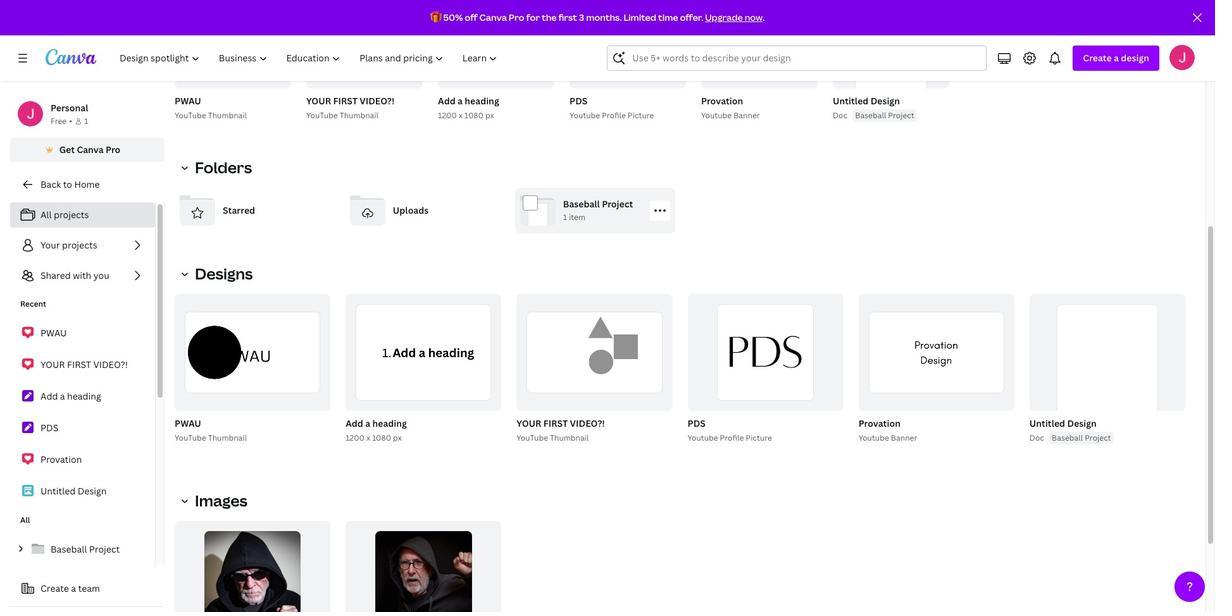 Task type: locate. For each thing, give the bounding box(es) containing it.
list
[[10, 203, 155, 289], [10, 320, 155, 505]]

2 vertical spatial design
[[78, 486, 107, 498]]

1 vertical spatial heading
[[67, 391, 101, 403]]

1080
[[464, 110, 484, 121], [372, 433, 391, 444]]

heading
[[465, 95, 499, 107], [67, 391, 101, 403], [373, 418, 407, 430]]

x
[[459, 110, 463, 121], [366, 433, 370, 444]]

0 horizontal spatial your first video?! button
[[306, 94, 395, 110]]

pro left for
[[509, 11, 525, 23]]

all for all
[[20, 515, 30, 526]]

1 vertical spatial pds youtube profile picture
[[688, 418, 772, 444]]

2 horizontal spatial heading
[[465, 95, 499, 107]]

1 vertical spatial your
[[41, 359, 65, 371]]

canva right the off
[[480, 11, 507, 23]]

1 horizontal spatial untitled
[[833, 95, 869, 107]]

untitled for your first video?!
[[1030, 418, 1066, 430]]

0 vertical spatial heading
[[465, 95, 499, 107]]

provation youtube banner for your first video?!
[[859, 418, 918, 444]]

1 horizontal spatial pds
[[570, 95, 588, 107]]

0 vertical spatial your
[[306, 95, 331, 107]]

untitled
[[833, 95, 869, 107], [1030, 418, 1066, 430], [41, 486, 76, 498]]

projects for all projects
[[54, 209, 89, 221]]

first
[[333, 95, 358, 107], [67, 359, 91, 371], [544, 418, 568, 430]]

1 vertical spatial provation button
[[859, 416, 901, 432]]

1 horizontal spatial pds button
[[688, 416, 706, 432]]

1 horizontal spatial provation youtube banner
[[859, 418, 918, 444]]

a
[[1114, 52, 1119, 64], [458, 95, 463, 107], [60, 391, 65, 403], [365, 418, 370, 430], [71, 583, 76, 595]]

x for topmost add a heading button
[[459, 110, 463, 121]]

1 vertical spatial pwau button
[[175, 416, 201, 432]]

pds button for video?!
[[688, 416, 706, 432]]

pds
[[570, 95, 588, 107], [688, 418, 706, 430], [41, 422, 58, 434]]

0 vertical spatial video?!
[[360, 95, 395, 107]]

1 vertical spatial your first video?! button
[[517, 416, 605, 432]]

add a heading button
[[438, 94, 499, 110], [346, 416, 407, 432]]

canva inside 'button'
[[77, 144, 104, 156]]

back to home link
[[10, 172, 165, 198]]

1 horizontal spatial add a heading 1200 x 1080 px
[[438, 95, 499, 121]]

create a team
[[41, 583, 100, 595]]

video?!
[[360, 95, 395, 107], [93, 359, 128, 371], [570, 418, 605, 430]]

1 horizontal spatial untitled design
[[833, 95, 900, 107]]

1 vertical spatial projects
[[62, 239, 97, 251]]

0 vertical spatial x
[[459, 110, 463, 121]]

0 vertical spatial create
[[1083, 52, 1112, 64]]

create inside button
[[41, 583, 69, 595]]

youtube
[[175, 110, 206, 121], [306, 110, 338, 121], [175, 433, 206, 444], [517, 433, 548, 444]]

0 vertical spatial doc
[[833, 110, 848, 121]]

1 vertical spatial pro
[[106, 144, 120, 156]]

baseball
[[855, 110, 887, 121], [563, 198, 600, 210], [1052, 433, 1083, 444], [51, 544, 87, 556]]

pwau
[[175, 95, 201, 107], [41, 327, 67, 339], [175, 418, 201, 430]]

add a heading 1200 x 1080 px
[[438, 95, 499, 121], [346, 418, 407, 444]]

0 horizontal spatial add
[[41, 391, 58, 403]]

0 vertical spatial pds youtube profile picture
[[570, 95, 654, 121]]

1 vertical spatial add a heading button
[[346, 416, 407, 432]]

1 horizontal spatial profile
[[720, 433, 744, 444]]

pwau button
[[175, 94, 201, 110], [175, 416, 201, 432]]

pwau youtube thumbnail
[[175, 95, 247, 121], [175, 418, 247, 444]]

1 list from the top
[[10, 203, 155, 289]]

0 horizontal spatial banner
[[734, 110, 760, 121]]

1 horizontal spatial design
[[871, 95, 900, 107]]

baseball project
[[855, 110, 915, 121], [1052, 433, 1112, 444], [51, 544, 120, 556]]

pwau inside pwau link
[[41, 327, 67, 339]]

back to home
[[41, 179, 100, 191]]

🎁 50% off canva pro for the first 3 months. limited time offer. upgrade now .
[[430, 11, 765, 23]]

1 horizontal spatial pro
[[509, 11, 525, 23]]

profile
[[602, 110, 626, 121], [720, 433, 744, 444]]

1 horizontal spatial video?!
[[360, 95, 395, 107]]

pro up back to home link
[[106, 144, 120, 156]]

1 horizontal spatial x
[[459, 110, 463, 121]]

3
[[579, 11, 584, 23]]

to
[[63, 179, 72, 191]]

1 vertical spatial add
[[41, 391, 58, 403]]

personal
[[51, 102, 88, 114]]

1 right •
[[84, 116, 88, 127]]

1 horizontal spatial create
[[1083, 52, 1112, 64]]

1 horizontal spatial 1200
[[438, 110, 457, 121]]

create a design button
[[1073, 46, 1160, 71]]

1 horizontal spatial your first video?! youtube thumbnail
[[517, 418, 605, 444]]

your projects link
[[10, 233, 155, 258]]

upgrade
[[705, 11, 743, 23]]

2 vertical spatial baseball project
[[51, 544, 120, 556]]

px
[[486, 110, 494, 121], [393, 433, 402, 444]]

1 left item
[[563, 212, 567, 223]]

1 vertical spatial baseball project
[[1052, 433, 1112, 444]]

1 vertical spatial untitled design button
[[1030, 416, 1097, 432]]

canva right get
[[77, 144, 104, 156]]

recent
[[20, 299, 46, 310]]

untitled design button
[[833, 94, 900, 110], [1030, 416, 1097, 432]]

0 vertical spatial provation
[[701, 95, 743, 107]]

px for bottom add a heading button
[[393, 433, 402, 444]]

0 vertical spatial pwau
[[175, 95, 201, 107]]

time
[[658, 11, 678, 23]]

item
[[569, 212, 586, 223]]

free •
[[51, 116, 72, 127]]

1 vertical spatial pwau youtube thumbnail
[[175, 418, 247, 444]]

1 vertical spatial your first video?! youtube thumbnail
[[517, 418, 605, 444]]

1 pwau youtube thumbnail from the top
[[175, 95, 247, 121]]

px for topmost add a heading button
[[486, 110, 494, 121]]

1 horizontal spatial px
[[486, 110, 494, 121]]

2 pwau button from the top
[[175, 416, 201, 432]]

0 horizontal spatial heading
[[67, 391, 101, 403]]

pds for heading
[[570, 95, 588, 107]]

provation youtube banner
[[701, 95, 760, 121], [859, 418, 918, 444]]

banner
[[734, 110, 760, 121], [891, 433, 918, 444]]

top level navigation element
[[111, 46, 509, 71]]

2 vertical spatial untitled design
[[41, 486, 107, 498]]

1200
[[438, 110, 457, 121], [346, 433, 365, 444]]

0 horizontal spatial provation
[[41, 454, 82, 466]]

0 vertical spatial add
[[438, 95, 456, 107]]

list containing pwau
[[10, 320, 155, 505]]

pwau button for your
[[175, 94, 201, 110]]

0 horizontal spatial baseball project button
[[853, 110, 917, 122]]

0 vertical spatial untitled design
[[833, 95, 900, 107]]

1 vertical spatial picture
[[746, 433, 772, 444]]

0 horizontal spatial 1
[[84, 116, 88, 127]]

1 horizontal spatial doc
[[1030, 433, 1045, 444]]

2 vertical spatial video?!
[[570, 418, 605, 430]]

0 horizontal spatial your
[[41, 359, 65, 371]]

pds button for heading
[[570, 94, 588, 110]]

1 vertical spatial design
[[1068, 418, 1097, 430]]

shared with you link
[[10, 263, 155, 289]]

1 vertical spatial first
[[67, 359, 91, 371]]

0 horizontal spatial video?!
[[93, 359, 128, 371]]

banner for add a heading
[[734, 110, 760, 121]]

1 vertical spatial video?!
[[93, 359, 128, 371]]

now
[[745, 11, 763, 23]]

1 horizontal spatial canva
[[480, 11, 507, 23]]

video?! inside your first video?! link
[[93, 359, 128, 371]]

shared with you
[[41, 270, 109, 282]]

youtube
[[570, 110, 600, 121], [701, 110, 732, 121], [688, 433, 718, 444], [859, 433, 889, 444]]

provation
[[701, 95, 743, 107], [859, 418, 901, 430], [41, 454, 82, 466]]

1 vertical spatial list
[[10, 320, 155, 505]]

0 horizontal spatial first
[[67, 359, 91, 371]]

picture for add a heading
[[628, 110, 654, 121]]

projects right your
[[62, 239, 97, 251]]

canva
[[480, 11, 507, 23], [77, 144, 104, 156]]

picture
[[628, 110, 654, 121], [746, 433, 772, 444]]

home
[[74, 179, 100, 191]]

your first video?! youtube thumbnail
[[306, 95, 395, 121], [517, 418, 605, 444]]

0 horizontal spatial provation button
[[701, 94, 743, 110]]

create for create a team
[[41, 583, 69, 595]]

None search field
[[607, 46, 987, 71]]

add a heading 1200 x 1080 px for topmost add a heading button
[[438, 95, 499, 121]]

projects down back to home
[[54, 209, 89, 221]]

1 vertical spatial add a heading 1200 x 1080 px
[[346, 418, 407, 444]]

1
[[84, 116, 88, 127], [563, 212, 567, 223]]

doc
[[833, 110, 848, 121], [1030, 433, 1045, 444]]

create left design
[[1083, 52, 1112, 64]]

projects
[[54, 209, 89, 221], [62, 239, 97, 251]]

baseball project link
[[10, 537, 155, 563]]

pds youtube profile picture for your first video?!
[[688, 418, 772, 444]]

2 vertical spatial provation
[[41, 454, 82, 466]]

0 horizontal spatial add a heading button
[[346, 416, 407, 432]]

pwau youtube thumbnail for your first video?!
[[175, 95, 247, 121]]

0 horizontal spatial untitled design
[[41, 486, 107, 498]]

thumbnail
[[208, 110, 247, 121], [340, 110, 379, 121], [208, 433, 247, 444], [550, 433, 589, 444]]

0 horizontal spatial 1200
[[346, 433, 365, 444]]

create inside dropdown button
[[1083, 52, 1112, 64]]

limited
[[624, 11, 657, 23]]

baseball project button
[[853, 110, 917, 122], [1050, 432, 1114, 445]]

0 vertical spatial design
[[871, 95, 900, 107]]

images
[[195, 490, 248, 511]]

untitled design
[[833, 95, 900, 107], [1030, 418, 1097, 430], [41, 486, 107, 498]]

back
[[41, 179, 61, 191]]

1 pwau button from the top
[[175, 94, 201, 110]]

your first video?! button
[[306, 94, 395, 110], [517, 416, 605, 432]]

your
[[306, 95, 331, 107], [41, 359, 65, 371], [517, 418, 542, 430]]

list containing all projects
[[10, 203, 155, 289]]

1 vertical spatial provation youtube banner
[[859, 418, 918, 444]]

add inside add a heading link
[[41, 391, 58, 403]]

0 vertical spatial canva
[[480, 11, 507, 23]]

1 horizontal spatial 1
[[563, 212, 567, 223]]

pds youtube profile picture for add a heading
[[570, 95, 654, 121]]

0 vertical spatial your first video?! button
[[306, 94, 395, 110]]

1 horizontal spatial baseball project button
[[1050, 432, 1114, 445]]

designs
[[195, 263, 253, 284]]

provation for heading
[[701, 95, 743, 107]]

1 inside baseball project 1 item
[[563, 212, 567, 223]]

1 horizontal spatial first
[[333, 95, 358, 107]]

video?! for left the your first video?! button
[[360, 95, 395, 107]]

0 horizontal spatial doc
[[833, 110, 848, 121]]

create left "team"
[[41, 583, 69, 595]]

2 horizontal spatial design
[[1068, 418, 1097, 430]]

1 vertical spatial create
[[41, 583, 69, 595]]

1 vertical spatial px
[[393, 433, 402, 444]]

untitled design inside untitled design link
[[41, 486, 107, 498]]

0 vertical spatial profile
[[602, 110, 626, 121]]

design
[[1121, 52, 1150, 64]]

2 list from the top
[[10, 320, 155, 505]]

provation youtube banner for add a heading
[[701, 95, 760, 121]]

pds button
[[570, 94, 588, 110], [688, 416, 706, 432]]

1 horizontal spatial add a heading button
[[438, 94, 499, 110]]

profile for add a heading
[[602, 110, 626, 121]]

0 vertical spatial banner
[[734, 110, 760, 121]]

all projects link
[[10, 203, 155, 228]]

all
[[41, 209, 52, 221], [20, 515, 30, 526]]

provation button
[[701, 94, 743, 110], [859, 416, 901, 432]]

0 vertical spatial first
[[333, 95, 358, 107]]

project
[[888, 110, 915, 121], [602, 198, 633, 210], [1085, 433, 1112, 444], [89, 544, 120, 556]]

0 horizontal spatial profile
[[602, 110, 626, 121]]

create
[[1083, 52, 1112, 64], [41, 583, 69, 595]]

0 horizontal spatial canva
[[77, 144, 104, 156]]

provation button for add a heading
[[701, 94, 743, 110]]

your first video?! link
[[10, 352, 155, 379]]

1 vertical spatial all
[[20, 515, 30, 526]]

untitled design for heading
[[833, 95, 900, 107]]

2 horizontal spatial video?!
[[570, 418, 605, 430]]

pwau for add a heading
[[175, 418, 201, 430]]

team
[[78, 583, 100, 595]]

starred
[[223, 204, 255, 217]]

2 pwau youtube thumbnail from the top
[[175, 418, 247, 444]]

0 horizontal spatial baseball project
[[51, 544, 120, 556]]

design
[[871, 95, 900, 107], [1068, 418, 1097, 430], [78, 486, 107, 498]]

1 vertical spatial profile
[[720, 433, 744, 444]]

add
[[438, 95, 456, 107], [41, 391, 58, 403], [346, 418, 363, 430]]

pds youtube profile picture
[[570, 95, 654, 121], [688, 418, 772, 444]]

2 horizontal spatial provation
[[859, 418, 901, 430]]

0 vertical spatial baseball project button
[[853, 110, 917, 122]]

create a team button
[[10, 577, 165, 602]]

shared
[[41, 270, 71, 282]]

pro
[[509, 11, 525, 23], [106, 144, 120, 156]]

0 vertical spatial add a heading 1200 x 1080 px
[[438, 95, 499, 121]]

1 horizontal spatial add
[[346, 418, 363, 430]]



Task type: vqa. For each thing, say whether or not it's contained in the screenshot.


Task type: describe. For each thing, give the bounding box(es) containing it.
2 horizontal spatial your
[[517, 418, 542, 430]]

for
[[526, 11, 540, 23]]

0 vertical spatial pro
[[509, 11, 525, 23]]

1200 for bottom add a heading button
[[346, 433, 365, 444]]

designs button
[[175, 261, 260, 287]]

untitled design button for heading
[[833, 94, 900, 110]]

untitled for add a heading
[[833, 95, 869, 107]]

provation for video?!
[[859, 418, 901, 430]]

add a heading
[[41, 391, 101, 403]]

pwau button for add
[[175, 416, 201, 432]]

1 vertical spatial baseball project button
[[1050, 432, 1114, 445]]

1080 for topmost add a heading button
[[464, 110, 484, 121]]

2 vertical spatial add
[[346, 418, 363, 430]]

design for heading
[[871, 95, 900, 107]]

create for create a design
[[1083, 52, 1112, 64]]

provation button for your first video?!
[[859, 416, 901, 432]]

pro inside 'button'
[[106, 144, 120, 156]]

1 horizontal spatial baseball project
[[855, 110, 915, 121]]

pds for video?!
[[688, 418, 706, 430]]

0 horizontal spatial pds
[[41, 422, 58, 434]]

a inside dropdown button
[[1114, 52, 1119, 64]]

get
[[59, 144, 75, 156]]

all projects
[[41, 209, 89, 221]]

baseball project 1 item
[[563, 198, 633, 223]]

get canva pro
[[59, 144, 120, 156]]

offer.
[[680, 11, 704, 23]]

folders button
[[175, 155, 260, 180]]

picture for your first video?!
[[746, 433, 772, 444]]

add a heading link
[[10, 384, 155, 410]]

x for bottom add a heading button
[[366, 433, 370, 444]]

months.
[[586, 11, 622, 23]]

uploads link
[[345, 188, 505, 234]]

first for left the your first video?! button
[[333, 95, 358, 107]]

with
[[73, 270, 91, 282]]

all for all projects
[[41, 209, 52, 221]]

your
[[41, 239, 60, 251]]

•
[[69, 116, 72, 127]]

project inside baseball project 1 item
[[602, 198, 633, 210]]

first
[[559, 11, 577, 23]]

images button
[[175, 488, 255, 514]]

1080 for bottom add a heading button
[[372, 433, 391, 444]]

starred link
[[175, 188, 335, 234]]

.
[[763, 11, 765, 23]]

2 horizontal spatial add
[[438, 95, 456, 107]]

pds link
[[10, 415, 155, 442]]

1 horizontal spatial your
[[306, 95, 331, 107]]

upgrade now button
[[705, 11, 763, 23]]

untitled design button for video?!
[[1030, 416, 1097, 432]]

provation link
[[10, 447, 155, 474]]

uploads
[[393, 204, 429, 217]]

you
[[94, 270, 109, 282]]

free
[[51, 116, 67, 127]]

video?! for the bottom the your first video?! button
[[570, 418, 605, 430]]

the
[[542, 11, 557, 23]]

50%
[[443, 11, 463, 23]]

design inside untitled design link
[[78, 486, 107, 498]]

Search search field
[[633, 46, 962, 70]]

banner for your first video?!
[[891, 433, 918, 444]]

projects for your projects
[[62, 239, 97, 251]]

james peterson image
[[1170, 45, 1195, 70]]

add a heading 1200 x 1080 px for bottom add a heading button
[[346, 418, 407, 444]]

🎁
[[430, 11, 442, 23]]

profile for your first video?!
[[720, 433, 744, 444]]

your first video?! youtube thumbnail for the bottom the your first video?! button
[[517, 418, 605, 444]]

your projects
[[41, 239, 97, 251]]

a inside button
[[71, 583, 76, 595]]

1 vertical spatial doc
[[1030, 433, 1045, 444]]

untitled design link
[[10, 479, 155, 505]]

0 vertical spatial 1
[[84, 116, 88, 127]]

untitled design for video?!
[[1030, 418, 1097, 430]]

folders
[[195, 157, 252, 178]]

2 vertical spatial untitled
[[41, 486, 76, 498]]

baseball inside baseball project 1 item
[[563, 198, 600, 210]]

off
[[465, 11, 478, 23]]

0 vertical spatial add a heading button
[[438, 94, 499, 110]]

first for the bottom the your first video?! button
[[544, 418, 568, 430]]

pwau youtube thumbnail for add a heading
[[175, 418, 247, 444]]

your first video?!
[[41, 359, 128, 371]]

1200 for topmost add a heading button
[[438, 110, 457, 121]]

pwau for your first video?!
[[175, 95, 201, 107]]

your first video?! youtube thumbnail for left the your first video?! button
[[306, 95, 395, 121]]

first inside your first video?! link
[[67, 359, 91, 371]]

2 vertical spatial heading
[[373, 418, 407, 430]]

create a design
[[1083, 52, 1150, 64]]

design for video?!
[[1068, 418, 1097, 430]]

get canva pro button
[[10, 138, 165, 162]]

pwau link
[[10, 320, 155, 347]]



